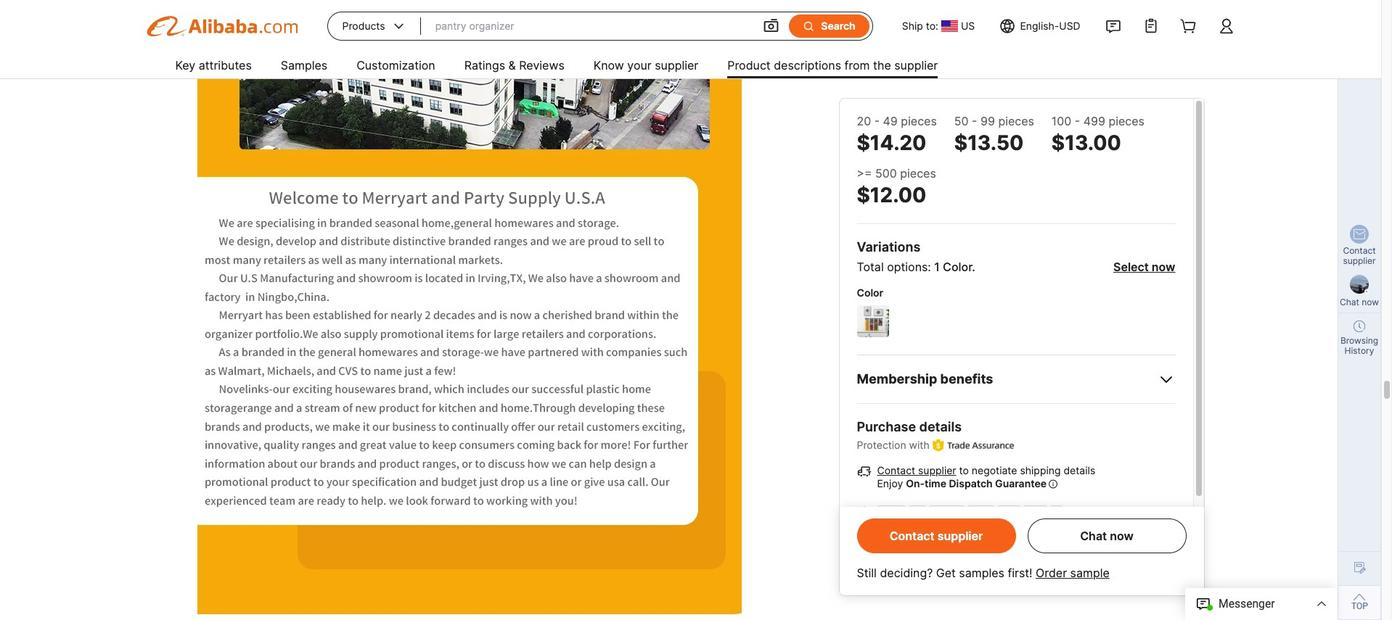 Task type: vqa. For each thing, say whether or not it's contained in the screenshot.
the up
no



Task type: locate. For each thing, give the bounding box(es) containing it.
supplier
[[655, 58, 699, 73], [895, 58, 938, 73], [1344, 256, 1377, 267], [919, 465, 957, 477], [938, 529, 984, 544]]

contact supplier
[[1344, 245, 1377, 267], [890, 529, 984, 544]]

ship
[[903, 20, 924, 32]]

samples link
[[281, 52, 328, 81]]

enjoy up eligible
[[878, 528, 904, 540]]

0 vertical spatial contact supplier
[[1344, 245, 1377, 267]]

samples
[[281, 58, 328, 73]]

- right 50
[[972, 114, 978, 129]]

0 vertical spatial color
[[943, 260, 973, 275]]

1 horizontal spatial color
[[943, 260, 973, 275]]

1 vertical spatial now
[[1363, 297, 1380, 308]]

pieces right 99
[[999, 114, 1035, 129]]

1 - from the left
[[875, 114, 880, 129]]

details up 'products.'
[[1091, 528, 1123, 540]]

encrypted
[[906, 528, 956, 540]]

now inside chat now button
[[1111, 529, 1134, 544]]

0 vertical spatial now
[[1152, 260, 1176, 275]]

ratings
[[465, 58, 505, 73]]

negotiate
[[972, 465, 1018, 477]]

with
[[910, 439, 930, 452]]

1 vertical spatial enjoy
[[878, 528, 904, 540]]

.
[[973, 260, 976, 275]]

products.
[[1102, 559, 1147, 571]]

chat now up browsing
[[1341, 297, 1380, 308]]

-
[[875, 114, 880, 129], [972, 114, 978, 129], [1075, 114, 1081, 129]]

1 vertical spatial view
[[1150, 559, 1174, 571]]

500
[[876, 166, 898, 181]]

- right 100
[[1075, 114, 1081, 129]]

key attributes
[[175, 58, 252, 73]]

membership benefits
[[857, 372, 994, 387]]

first!
[[1008, 566, 1033, 581]]

0 horizontal spatial contact supplier
[[890, 529, 984, 544]]


[[391, 19, 406, 33]]

ratings & reviews link
[[465, 52, 565, 81]]

pieces for $14.20
[[901, 114, 937, 129]]

select
[[1114, 260, 1150, 275]]

chat up browsing
[[1341, 297, 1360, 308]]

0 horizontal spatial chat now
[[1081, 529, 1134, 544]]

- inside the 50 - 99 pieces $13.50
[[972, 114, 978, 129]]

now up 'products.'
[[1111, 529, 1134, 544]]

1 vertical spatial contact
[[878, 465, 916, 477]]

get
[[937, 566, 956, 581]]

now up browsing
[[1363, 297, 1380, 308]]

prompt image
[[1049, 478, 1058, 492]]

chat now up 'products.'
[[1081, 529, 1134, 544]]

pieces right 500
[[901, 166, 937, 181]]

search
[[822, 20, 856, 32]]

0 vertical spatial view
[[1065, 528, 1088, 540]]

0 horizontal spatial color
[[857, 287, 884, 299]]

view
[[1065, 528, 1088, 540], [1150, 559, 1174, 571]]

products
[[342, 20, 385, 32]]

pieces inside '100 - 499 pieces $13.00'
[[1109, 114, 1145, 129]]

supplier inside contact supplier button
[[938, 529, 984, 544]]

color down total
[[857, 287, 884, 299]]

enjoy
[[878, 478, 904, 490], [878, 528, 904, 540]]

chat up receiving
[[1081, 529, 1108, 544]]

chat now button
[[1028, 519, 1187, 554]]

pantry organizer text field
[[435, 13, 748, 39]]

order
[[1036, 566, 1068, 581]]

details down eligible
[[877, 575, 909, 587]]

benefits
[[941, 372, 994, 387]]

now right select at top
[[1152, 260, 1176, 275]]

refunds
[[930, 559, 967, 571]]

browsing
[[1341, 336, 1379, 346]]

now
[[1152, 260, 1176, 275], [1363, 297, 1380, 308], [1111, 529, 1134, 544]]

pieces right 49
[[901, 114, 937, 129]]

0 horizontal spatial -
[[875, 114, 880, 129]]

color right 1
[[943, 260, 973, 275]]

- inside 20 - 49 pieces $14.20
[[875, 114, 880, 129]]

0 vertical spatial chat now
[[1341, 297, 1380, 308]]

0 horizontal spatial chat
[[1081, 529, 1108, 544]]

to
[[960, 465, 969, 477]]

···
[[1054, 508, 1060, 519]]

pieces right 499
[[1109, 114, 1145, 129]]

- right 20
[[875, 114, 880, 129]]

2 horizontal spatial now
[[1363, 297, 1380, 308]]

your
[[628, 58, 652, 73]]

3 - from the left
[[1075, 114, 1081, 129]]

purchase
[[857, 420, 917, 435]]

total options: 1 color .
[[857, 260, 976, 275]]

1 vertical spatial chat now
[[1081, 529, 1134, 544]]

$12.00
[[857, 183, 927, 208]]

english-
[[1021, 20, 1060, 32]]

of
[[1043, 559, 1052, 571]]

1 vertical spatial contact supplier
[[890, 529, 984, 544]]

enjoy left on-
[[878, 478, 904, 490]]

2 vertical spatial now
[[1111, 529, 1134, 544]]

know your supplier
[[594, 58, 699, 73]]

payments
[[1015, 528, 1062, 540]]

view right 'products.'
[[1150, 559, 1174, 571]]

view up receiving
[[1065, 528, 1088, 540]]

contact supplier to negotiate shipping details
[[878, 465, 1096, 477]]

49
[[884, 114, 898, 129]]

browsing history
[[1341, 336, 1379, 357]]

0 horizontal spatial now
[[1111, 529, 1134, 544]]

contact
[[1344, 245, 1377, 256], [878, 465, 916, 477], [890, 529, 935, 544]]

chat
[[1341, 297, 1360, 308], [1081, 529, 1108, 544]]

 search
[[803, 20, 856, 33]]

chat now inside chat now button
[[1081, 529, 1134, 544]]

1 enjoy from the top
[[878, 478, 904, 490]]

ratings & reviews
[[465, 58, 565, 73]]

30
[[1001, 559, 1014, 571]]

0 vertical spatial chat
[[1341, 297, 1360, 308]]

0 vertical spatial enjoy
[[878, 478, 904, 490]]

2 horizontal spatial -
[[1075, 114, 1081, 129]]

1 vertical spatial chat
[[1081, 529, 1108, 544]]

- inside '100 - 499 pieces $13.00'
[[1075, 114, 1081, 129]]

1 horizontal spatial chat
[[1341, 297, 1360, 308]]

1 vertical spatial color
[[857, 287, 884, 299]]

on-
[[906, 478, 925, 490]]

contact inside button
[[890, 529, 935, 544]]

from
[[845, 58, 870, 73]]

2 vertical spatial contact
[[890, 529, 935, 544]]


[[803, 20, 816, 33]]

1 horizontal spatial view
[[1150, 559, 1174, 571]]

enjoy for enjoy on-time dispatch guarantee
[[878, 478, 904, 490]]

attributes
[[199, 58, 252, 73]]

chat now
[[1341, 297, 1380, 308], [1081, 529, 1134, 544]]

ship to:
[[903, 20, 939, 32]]

1 horizontal spatial -
[[972, 114, 978, 129]]

2 - from the left
[[972, 114, 978, 129]]

pieces inside the 50 - 99 pieces $13.50
[[999, 114, 1035, 129]]

descriptions
[[774, 58, 842, 73]]

1 horizontal spatial now
[[1152, 260, 1176, 275]]

2 enjoy from the top
[[878, 528, 904, 540]]

details
[[920, 420, 962, 435], [1064, 465, 1096, 477], [1091, 528, 1123, 540], [877, 575, 909, 587]]

enjoy encrypted and secure payments view details
[[878, 528, 1123, 540]]

details right shipping
[[1064, 465, 1096, 477]]

pieces inside 20 - 49 pieces $14.20
[[901, 114, 937, 129]]

sample
[[1071, 566, 1110, 581]]



Task type: describe. For each thing, give the bounding box(es) containing it.

[[763, 17, 780, 35]]

1 horizontal spatial chat now
[[1341, 297, 1380, 308]]

50 - 99 pieces $13.50
[[955, 114, 1035, 155]]

days
[[1017, 559, 1040, 571]]

- for $13.00
[[1075, 114, 1081, 129]]

samples
[[960, 566, 1005, 581]]

contact supplier inside button
[[890, 529, 984, 544]]

&
[[509, 58, 516, 73]]

supplier inside know your supplier link
[[655, 58, 699, 73]]

>= 500 pieces $12.00
[[857, 166, 937, 208]]

$14.20
[[857, 131, 927, 155]]

know
[[594, 58, 624, 73]]

order sample link
[[1036, 566, 1110, 581]]

products 
[[342, 19, 406, 33]]

enjoy for enjoy encrypted and secure payments view details
[[878, 528, 904, 540]]

deciding?
[[880, 566, 933, 581]]

protection with
[[857, 439, 930, 452]]

select now link
[[1114, 260, 1176, 275]]

reviews
[[519, 58, 565, 73]]

$13.50
[[955, 131, 1024, 155]]

0 vertical spatial contact
[[1344, 245, 1377, 256]]

product descriptions from the supplier
[[728, 58, 938, 73]]

still
[[857, 566, 877, 581]]

variations
[[857, 240, 921, 255]]

supplier inside contact supplier
[[1344, 256, 1377, 267]]

- for $13.50
[[972, 114, 978, 129]]

100 - 499 pieces $13.00
[[1052, 114, 1145, 155]]

guarantee
[[996, 478, 1047, 490]]

details inside "view details"
[[877, 575, 909, 587]]

secure
[[979, 528, 1012, 540]]

customization link
[[357, 52, 435, 81]]

purchase details
[[857, 420, 962, 435]]

within
[[970, 559, 999, 571]]

total
[[857, 260, 884, 275]]

know your supplier link
[[594, 52, 699, 81]]

1 horizontal spatial contact supplier
[[1344, 245, 1377, 267]]

view details
[[877, 559, 1174, 587]]

- for $14.20
[[875, 114, 880, 129]]

select now
[[1114, 260, 1176, 275]]

options:
[[888, 260, 932, 275]]

contact supplier button
[[857, 519, 1016, 554]]

1
[[935, 260, 940, 275]]

0 horizontal spatial view
[[1065, 528, 1088, 540]]

to:
[[926, 20, 939, 32]]

for
[[914, 559, 927, 571]]

50
[[955, 114, 969, 129]]

99
[[981, 114, 996, 129]]

us
[[962, 20, 976, 32]]

view inside "view details"
[[1150, 559, 1174, 571]]

eligible
[[877, 559, 911, 571]]

pieces for $13.00
[[1109, 114, 1145, 129]]

customization
[[357, 58, 435, 73]]

100
[[1052, 114, 1072, 129]]

usd
[[1060, 20, 1081, 32]]

the
[[874, 58, 892, 73]]

pieces inside >= 500 pieces $12.00
[[901, 166, 937, 181]]

and
[[959, 528, 977, 540]]

receiving
[[1055, 559, 1099, 571]]

membership
[[857, 372, 938, 387]]

pieces for $13.50
[[999, 114, 1035, 129]]

eligible for refunds within 30 days of receiving products.
[[877, 559, 1147, 571]]

key attributes link
[[175, 52, 252, 81]]

20
[[857, 114, 872, 129]]

shipping
[[1021, 465, 1061, 477]]

protection
[[857, 439, 907, 452]]

key
[[175, 58, 196, 73]]

20 - 49 pieces $14.20
[[857, 114, 937, 155]]

still deciding? get samples first! order sample
[[857, 566, 1110, 581]]

supplier inside the product descriptions from the supplier "link"
[[895, 58, 938, 73]]

499
[[1084, 114, 1106, 129]]

english-usd
[[1021, 20, 1081, 32]]

chat inside button
[[1081, 529, 1108, 544]]

>=
[[857, 166, 873, 181]]

enjoy on-time dispatch guarantee
[[878, 478, 1047, 490]]

$13.00
[[1052, 131, 1122, 155]]

time
[[925, 478, 947, 490]]

details up with
[[920, 420, 962, 435]]

dispatch
[[949, 478, 993, 490]]

product descriptions from the supplier link
[[728, 52, 938, 81]]

product
[[728, 58, 771, 73]]

history
[[1345, 346, 1375, 357]]



